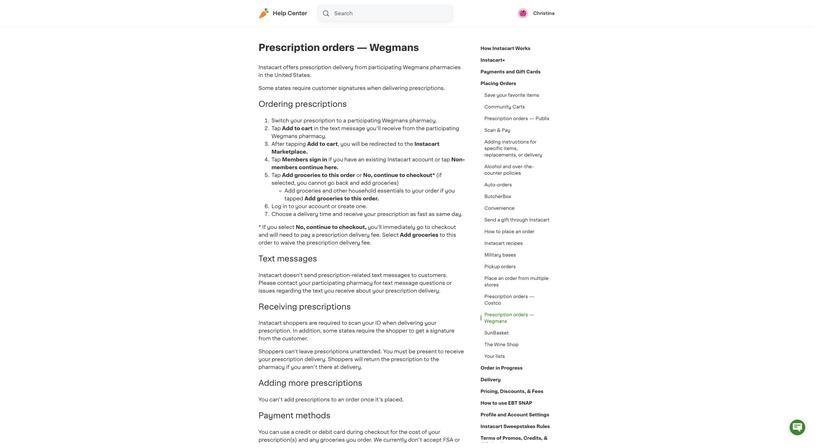 Task type: describe. For each thing, give the bounding box(es) containing it.
how to use ebt snap link
[[481, 397, 533, 409]]

and inside (if selected, you cannot go back and add groceries)
[[350, 180, 360, 185]]

for inside adding instructions for specific items, replacements, or delivery
[[530, 140, 537, 144]]

can't
[[285, 349, 298, 354]]

be inside the you must be present to receive your prescription delivery. shoppers will return the prescription to the pharmacy if you aren't there at delivery.
[[409, 349, 416, 354]]

favorite
[[508, 93, 526, 97]]

prescription up offers
[[259, 43, 320, 52]]

prescriptions down at
[[311, 379, 363, 387]]

in inside "instacart offers prescription delivery from participating wegmans pharmacies in the united states."
[[259, 72, 263, 78]]

customer.
[[282, 336, 308, 341]]

your up signature
[[425, 320, 437, 326]]

1 horizontal spatial if
[[329, 157, 332, 162]]

pharmacy inside instacart doesn't send prescription-related text messages to customers. please contact your participating pharmacy for text message questions or issues regarding the text you receive about your prescription delivery.
[[347, 280, 373, 285]]

gift
[[502, 218, 509, 222]]

instacart for instacart shoppers are required to scan your id when delivering your prescription. in addition, some states require the shopper to get a signature from the customer.
[[259, 320, 282, 326]]

credit
[[296, 429, 311, 435]]

your down the tapped
[[295, 204, 307, 209]]

your inside add groceries and other household essentials to your order if you tapped
[[412, 188, 424, 193]]

0 vertical spatial will
[[352, 141, 360, 146]]

(if
[[437, 172, 442, 178]]

orders for prescription orders — publix 'link'
[[514, 116, 528, 121]]

community
[[485, 105, 512, 109]]

an inside the place an order from multiple stores
[[499, 276, 504, 281]]

1 vertical spatial this
[[351, 196, 362, 201]]

0 vertical spatial &
[[497, 128, 501, 133]]

prescription for 'prescription orders — wegmans' 'link'
[[485, 312, 512, 317]]

an right have
[[358, 157, 365, 162]]

delivery link
[[481, 374, 501, 386]]

marketplace.
[[272, 149, 308, 154]]

and inside add groceries and other household essentials to your order if you tapped
[[323, 188, 332, 193]]

delivery inside "instacart offers prescription delivery from participating wegmans pharmacies in the united states."
[[333, 65, 354, 70]]

instacart+
[[481, 58, 505, 62]]

groceries down the other
[[317, 196, 343, 201]]

to left the place
[[496, 229, 501, 234]]

go inside you'll immediately go to checkout and will need to pay a prescription delivery fee.
[[417, 224, 424, 230]]

non- members continue here.
[[272, 157, 465, 170]]

tap for tap add to cart
[[272, 126, 281, 131]]

2 vertical spatial delivery.
[[340, 365, 363, 370]]

message inside in the text message you'll receive from the participating wegmans pharmacy.
[[342, 126, 365, 131]]

order down through
[[523, 229, 535, 234]]

help center
[[273, 11, 307, 16]]

policies
[[504, 171, 521, 175]]

prescription(s)
[[259, 437, 297, 442]]

military bases link
[[481, 249, 520, 261]]

prescription orders — costco link
[[481, 291, 555, 309]]

participating inside "instacart offers prescription delivery from participating wegmans pharmacies in the united states."
[[369, 65, 402, 70]]

Search search field
[[334, 6, 453, 21]]

0 vertical spatial no,
[[363, 172, 373, 178]]

for inside instacart doesn't send prescription-related text messages to customers. please contact your participating pharmacy for text message questions or issues regarding the text you receive about your prescription delivery.
[[374, 280, 382, 285]]

instacart doesn't send prescription-related text messages to customers. please contact your participating pharmacy for text message questions or issues regarding the text you receive about your prescription delivery.
[[259, 272, 452, 293]]

about
[[356, 288, 371, 293]]

profile
[[481, 412, 497, 417]]

orders for 'prescription orders — wegmans' 'link'
[[514, 312, 528, 317]]

to inside add groceries and other household essentials to your order if you tapped
[[405, 188, 411, 193]]

place
[[485, 276, 497, 281]]

groceries down "fast"
[[413, 232, 439, 237]]

create
[[338, 204, 355, 209]]

terms of promos, credits, & gift cards link
[[481, 432, 555, 443]]

switch
[[272, 118, 289, 123]]

to left the , on the left of page
[[320, 141, 325, 146]]

0 vertical spatial cart
[[301, 126, 313, 131]]

checkout inside you'll immediately go to checkout and will need to pay a prescription delivery fee.
[[432, 224, 456, 230]]

to left scan
[[342, 320, 347, 326]]

0 horizontal spatial shoppers
[[259, 349, 284, 354]]

tap for tap add groceries to this order or no, continue to checkout*
[[272, 172, 281, 178]]

shoppers can't leave prescriptions unattended.
[[259, 349, 383, 354]]

prescription for prescription orders — publix 'link'
[[485, 116, 512, 121]]

adding more prescriptions
[[259, 379, 363, 387]]

add groceries to this order.
[[305, 196, 379, 201]]

select add groceries
[[382, 232, 440, 237]]

prescriptions up at
[[315, 349, 349, 354]]

prescriptions down customer
[[295, 100, 347, 108]]

to down "here."
[[322, 172, 328, 178]]

send
[[485, 218, 497, 222]]

prescription inside to this order to waive the prescription delivery fee.
[[307, 240, 338, 245]]

your down one.
[[364, 211, 376, 217]]

,
[[338, 141, 339, 146]]

prescription inside log in to your account or create one. choose a delivery time and receive your prescription as fast as same day.
[[377, 211, 409, 217]]

to left checkout,
[[332, 224, 338, 230]]

a inside you'll immediately go to checkout and will need to pay a prescription delivery fee.
[[312, 232, 315, 237]]

addition,
[[299, 328, 322, 333]]

order inside add groceries and other household essentials to your order if you tapped
[[425, 188, 439, 193]]

in right order at the bottom right
[[496, 366, 500, 370]]

groceries up cannot
[[295, 172, 321, 178]]

text inside in the text message you'll receive from the participating wegmans pharmacy.
[[330, 126, 340, 131]]

one.
[[356, 204, 367, 209]]

prescription orders — wegmans inside 'link'
[[485, 312, 535, 323]]

to right redirected
[[398, 141, 403, 146]]

to down pricing,
[[493, 401, 498, 405]]

instacart down redirected
[[388, 157, 411, 162]]

delivery
[[481, 377, 501, 382]]

you inside (if selected, you cannot go back and add groceries)
[[297, 180, 307, 185]]

some
[[323, 328, 338, 333]]

fsa
[[443, 437, 454, 442]]

prescriptions up the required
[[299, 303, 351, 310]]

delivery inside log in to your account or create one. choose a delivery time and receive your prescription as fast as same day.
[[298, 211, 318, 217]]

your inside the you must be present to receive your prescription delivery. shoppers will return the prescription to the pharmacy if you aren't there at delivery.
[[259, 357, 271, 362]]

to right present
[[438, 349, 444, 354]]

sunbasket link
[[481, 327, 513, 339]]

0 vertical spatial delivering
[[383, 85, 408, 91]]

to inside instacart doesn't send prescription-related text messages to customers. please contact your participating pharmacy for text message questions or issues regarding the text you receive about your prescription delivery.
[[412, 272, 417, 278]]

placing
[[481, 81, 499, 86]]

an right the place
[[516, 229, 521, 234]]

your down "send"
[[299, 280, 311, 285]]

states inside instacart shoppers are required to scan your id when delivering your prescription. in addition, some states require the shopper to get a signature from the customer.
[[339, 328, 355, 333]]

costco
[[485, 301, 501, 305]]

center
[[288, 11, 307, 16]]

id
[[376, 320, 381, 326]]

a left gift
[[498, 218, 500, 222]]

stores
[[485, 283, 499, 287]]

butcherbox
[[485, 194, 512, 199]]

publix
[[536, 116, 550, 121]]

log
[[272, 204, 282, 209]]

pharmacy inside the you must be present to receive your prescription delivery. shoppers will return the prescription to the pharmacy if you aren't there at delivery.
[[259, 365, 285, 370]]

the inside to this order to waive the prescription delivery fee.
[[297, 240, 305, 245]]

gift inside terms of promos, credits, & gift cards
[[481, 442, 490, 443]]

receive inside the you must be present to receive your prescription delivery. shoppers will return the prescription to the pharmacy if you aren't there at delivery.
[[445, 349, 464, 354]]

to inside log in to your account or create one. choose a delivery time and receive your prescription as fast as same day.
[[289, 204, 294, 209]]

ebt
[[508, 401, 518, 405]]

orders up "instacart offers prescription delivery from participating wegmans pharmacies in the united states."
[[322, 43, 355, 52]]

checkout,
[[339, 224, 367, 230]]

regarding
[[277, 288, 302, 293]]

adding instructions for specific items, replacements, or delivery link
[[481, 136, 555, 161]]

contact
[[277, 280, 298, 285]]

from inside "instacart offers prescription delivery from participating wegmans pharmacies in the united states."
[[355, 65, 367, 70]]

to left waive
[[274, 240, 279, 245]]

payment
[[259, 412, 294, 419]]

credits,
[[524, 436, 543, 440]]

discounts,
[[500, 389, 526, 394]]

receive inside in the text message you'll receive from the participating wegmans pharmacy.
[[382, 126, 401, 131]]

help center link
[[259, 8, 307, 19]]

and inside log in to your account or create one. choose a delivery time and receive your prescription as fast as same day.
[[333, 211, 343, 217]]

any
[[310, 437, 319, 442]]

settings
[[529, 412, 550, 417]]

delivery inside to this order to waive the prescription delivery fee.
[[340, 240, 360, 245]]

to left get
[[409, 328, 415, 333]]

— up "instacart offers prescription delivery from participating wegmans pharmacies in the united states."
[[357, 43, 368, 52]]

to up create
[[344, 196, 350, 201]]

continue inside non- members continue here.
[[299, 165, 323, 170]]

account inside log in to your account or create one. choose a delivery time and receive your prescription as fast as same day.
[[309, 204, 330, 209]]

you inside the you must be present to receive your prescription delivery. shoppers will return the prescription to the pharmacy if you aren't there at delivery.
[[291, 365, 301, 370]]

carts
[[513, 105, 525, 109]]

receive inside instacart doesn't send prescription-related text messages to customers. please contact your participating pharmacy for text message questions or issues regarding the text you receive about your prescription delivery.
[[336, 288, 355, 293]]

prescription inside you'll immediately go to checkout and will need to pay a prescription delivery fee.
[[316, 232, 348, 237]]

pricing, discounts, & fees
[[481, 389, 544, 394]]

the inside instacart doesn't send prescription-related text messages to customers. please contact your participating pharmacy for text message questions or issues regarding the text you receive about your prescription delivery.
[[303, 288, 312, 293]]

customers.
[[418, 272, 448, 278]]

to left checkout*
[[400, 172, 405, 178]]

instacart marketplace.
[[272, 141, 440, 154]]

placed.
[[385, 397, 404, 402]]

groceries inside add groceries and other household essentials to your order if you tapped
[[297, 188, 321, 193]]

your right about
[[373, 288, 384, 293]]

or down non- members continue here.
[[357, 172, 362, 178]]

add inside (if selected, you cannot go back and add groceries)
[[361, 180, 371, 185]]

instacart shoppers are required to scan your id when delivering your prescription. in addition, some states require the shopper to get a signature from the customer.
[[259, 320, 455, 341]]

your inside you can use a credit or debit card during checkout for the cost of your prescription(s) and any groceries you order. we currently don't accept fsa o
[[429, 429, 440, 435]]

switch your prescription to a participating wegmans pharmacy.
[[272, 118, 437, 123]]

0 vertical spatial prescription orders — wegmans
[[259, 43, 419, 52]]

instacart right through
[[530, 218, 550, 222]]

add down switch
[[282, 126, 293, 131]]

of inside you can use a credit or debit card during checkout for the cost of your prescription(s) and any groceries you order. we currently don't accept fsa o
[[422, 429, 427, 435]]

through
[[510, 218, 528, 222]]

1 horizontal spatial gift
[[516, 70, 526, 74]]

pricing, discounts, & fees link
[[481, 386, 544, 397]]

1 vertical spatial add
[[284, 397, 294, 402]]

methods
[[296, 412, 331, 419]]

in inside log in to your account or create one. choose a delivery time and receive your prescription as fast as same day.
[[283, 204, 287, 209]]

instacart up instacart+ link at the top of the page
[[493, 46, 515, 51]]

fast
[[418, 211, 428, 217]]

0 horizontal spatial be
[[361, 141, 368, 146]]

orders
[[500, 81, 517, 86]]

terms
[[481, 436, 496, 440]]

instacart for instacart marketplace.
[[415, 141, 440, 146]]

adding for adding more prescriptions
[[259, 379, 287, 387]]

text messages
[[259, 255, 317, 262]]

convenience
[[485, 206, 515, 210]]

adding for adding instructions for specific items, replacements, or delivery
[[485, 140, 501, 144]]

— for prescription orders — publix 'link'
[[530, 116, 535, 121]]

the inside "instacart offers prescription delivery from participating wegmans pharmacies in the united states."
[[265, 72, 273, 78]]

instacart image
[[259, 8, 269, 19]]

sign
[[309, 157, 321, 162]]

and inside you'll immediately go to checkout and will need to pay a prescription delivery fee.
[[259, 232, 268, 237]]

1 vertical spatial &
[[527, 389, 531, 394]]

instacart for instacart doesn't send prescription-related text messages to customers. please contact your participating pharmacy for text message questions or issues regarding the text you receive about your prescription delivery.
[[259, 272, 282, 278]]

can
[[270, 429, 279, 435]]

messages inside instacart doesn't send prescription-related text messages to customers. please contact your participating pharmacy for text message questions or issues regarding the text you receive about your prescription delivery.
[[384, 272, 410, 278]]

cards inside 'payments and gift cards' link
[[527, 70, 541, 74]]

and up orders
[[506, 70, 515, 74]]

pharmacy. inside in the text message you'll receive from the participating wegmans pharmacy.
[[299, 133, 327, 139]]

tap add to cart
[[272, 126, 313, 131]]

to up tapping
[[295, 126, 300, 131]]

order inside the place an order from multiple stores
[[505, 276, 517, 281]]

we
[[374, 437, 382, 442]]

or inside instacart doesn't send prescription-related text messages to customers. please contact your participating pharmacy for text message questions or issues regarding the text you receive about your prescription delivery.
[[447, 280, 452, 285]]

your up tap add to cart
[[291, 118, 302, 123]]

of inside terms of promos, credits, & gift cards
[[497, 436, 502, 440]]

bases
[[503, 253, 516, 257]]

some states require customer signatures when delivering prescriptions.
[[259, 85, 445, 91]]

0 vertical spatial account
[[412, 157, 434, 162]]

and down how to use ebt snap link
[[498, 412, 507, 417]]

members
[[272, 165, 298, 170]]

how instacart works link
[[481, 43, 531, 54]]

in right sign
[[322, 157, 327, 162]]

an left once
[[338, 397, 344, 402]]

checkout inside you can use a credit or debit card during checkout for the cost of your prescription(s) and any groceries you order. we currently don't accept fsa o
[[365, 429, 389, 435]]

offers
[[283, 65, 299, 70]]

you'll immediately go to checkout and will need to pay a prescription delivery fee.
[[259, 224, 456, 237]]

the wine shop link
[[481, 339, 523, 350]]

from inside the place an order from multiple stores
[[519, 276, 529, 281]]

pharmacies
[[430, 65, 461, 70]]

you up "here."
[[333, 157, 343, 162]]

cards inside terms of promos, credits, & gift cards
[[491, 442, 506, 443]]

add down members
[[282, 172, 293, 178]]

0 vertical spatial order.
[[363, 196, 379, 201]]

0 horizontal spatial delivery.
[[305, 357, 327, 362]]



Task type: locate. For each thing, give the bounding box(es) containing it.
pay
[[301, 232, 311, 237]]

you inside instacart doesn't send prescription-related text messages to customers. please contact your participating pharmacy for text message questions or issues regarding the text you receive about your prescription delivery.
[[324, 288, 334, 293]]

prescription inside instacart doesn't send prescription-related text messages to customers. please contact your participating pharmacy for text message questions or issues regarding the text you receive about your prescription delivery.
[[386, 288, 417, 293]]

2 vertical spatial will
[[355, 357, 363, 362]]

will down unattended.
[[355, 357, 363, 362]]

customer
[[312, 85, 337, 91]]

3 tap from the top
[[272, 172, 281, 178]]

a right get
[[426, 328, 429, 333]]

prescription inside prescription orders — costco
[[485, 294, 512, 299]]

delivery. inside instacart doesn't send prescription-related text messages to customers. please contact your participating pharmacy for text message questions or issues regarding the text you receive about your prescription delivery.
[[419, 288, 441, 293]]

delivery inside you'll immediately go to checkout and will need to pay a prescription delivery fee.
[[349, 232, 370, 237]]

works
[[516, 46, 531, 51]]

ordering
[[259, 100, 293, 108]]

cards
[[527, 70, 541, 74], [491, 442, 506, 443]]

once
[[361, 397, 374, 402]]

accept
[[424, 437, 442, 442]]

to down present
[[424, 357, 430, 362]]

tap
[[272, 126, 281, 131], [272, 157, 281, 162], [272, 172, 281, 178]]

0 vertical spatial go
[[328, 180, 335, 185]]

signatures
[[339, 85, 366, 91]]

delivery up * if you select no, continue to checkout,
[[298, 211, 318, 217]]

you left the can't
[[259, 397, 268, 402]]

in right tap add to cart
[[314, 126, 319, 131]]

1 horizontal spatial cards
[[527, 70, 541, 74]]

1 horizontal spatial add
[[361, 180, 371, 185]]

prescription inside 'link'
[[485, 312, 512, 317]]

this inside to this order to waive the prescription delivery fee.
[[447, 232, 456, 237]]

prescription orders — wegmans
[[259, 43, 419, 52], [485, 312, 535, 323]]

and down cannot
[[323, 188, 332, 193]]

to left pay
[[294, 232, 299, 237]]

fee. down you'll
[[371, 232, 381, 237]]

placing orders
[[481, 81, 517, 86]]

2 vertical spatial continue
[[307, 224, 331, 230]]

the
[[485, 342, 493, 347]]

delivering inside instacart shoppers are required to scan your id when delivering your prescription. in addition, some states require the shopper to get a signature from the customer.
[[398, 320, 424, 326]]

0 horizontal spatial when
[[367, 85, 381, 91]]

1 vertical spatial pharmacy.
[[299, 133, 327, 139]]

alcohol and over-the- counter policies
[[485, 164, 534, 175]]

1 horizontal spatial be
[[409, 349, 416, 354]]

2 vertical spatial &
[[544, 436, 548, 440]]

— down prescription orders — costco link
[[530, 312, 535, 317]]

participating inside in the text message you'll receive from the participating wegmans pharmacy.
[[426, 126, 460, 131]]

instacart inside instacart shoppers are required to scan your id when delivering your prescription. in addition, some states require the shopper to get a signature from the customer.
[[259, 320, 282, 326]]

0 horizontal spatial go
[[328, 180, 335, 185]]

1 tap from the top
[[272, 126, 281, 131]]

delivery down checkout,
[[349, 232, 370, 237]]

add up sign
[[307, 141, 318, 146]]

cards down terms
[[491, 442, 506, 443]]

groceries down the card
[[321, 437, 345, 442]]

sunbasket
[[485, 331, 509, 335]]

orders up butcherbox link
[[498, 183, 512, 187]]

1 vertical spatial cart
[[327, 141, 338, 146]]

order inside to this order to waive the prescription delivery fee.
[[259, 240, 273, 245]]

you inside the you must be present to receive your prescription delivery. shoppers will return the prescription to the pharmacy if you aren't there at delivery.
[[383, 349, 393, 354]]

at
[[334, 365, 339, 370]]

instacart for instacart sweepstakes rules
[[481, 424, 503, 429]]

the-
[[525, 164, 534, 169]]

members
[[282, 157, 308, 162]]

if inside the you must be present to receive your prescription delivery. shoppers will return the prescription to the pharmacy if you aren't there at delivery.
[[286, 365, 290, 370]]

require down scan
[[357, 328, 375, 333]]

— down multiple
[[530, 294, 535, 299]]

if up "here."
[[329, 157, 332, 162]]

tap down switch
[[272, 126, 281, 131]]

how to place an order link
[[481, 226, 539, 237]]

fee. down you'll immediately go to checkout and will need to pay a prescription delivery fee.
[[362, 240, 371, 245]]

1 vertical spatial delivering
[[398, 320, 424, 326]]

you inside you can use a credit or debit card during checkout for the cost of your prescription(s) and any groceries you order. we currently don't accept fsa o
[[259, 429, 268, 435]]

2 horizontal spatial this
[[447, 232, 456, 237]]

1 vertical spatial account
[[309, 204, 330, 209]]

0 horizontal spatial use
[[280, 429, 290, 435]]

1 vertical spatial adding
[[259, 379, 287, 387]]

2 vertical spatial for
[[391, 429, 398, 435]]

prescriptions
[[295, 100, 347, 108], [299, 303, 351, 310], [315, 349, 349, 354], [311, 379, 363, 387], [296, 397, 330, 402]]

instacart down profile at bottom right
[[481, 424, 503, 429]]

0 horizontal spatial gift
[[481, 442, 490, 443]]

add inside add groceries and other household essentials to your order if you tapped
[[285, 188, 295, 193]]

1 vertical spatial go
[[417, 224, 424, 230]]

— inside 'link'
[[530, 116, 535, 121]]

order. inside you can use a credit or debit card during checkout for the cost of your prescription(s) and any groceries you order. we currently don't accept fsa o
[[358, 437, 373, 442]]

2 horizontal spatial delivery.
[[419, 288, 441, 293]]

0 horizontal spatial pharmacy
[[259, 365, 285, 370]]

wegmans
[[370, 43, 419, 52], [403, 65, 429, 70], [382, 118, 408, 123], [272, 133, 298, 139], [485, 319, 507, 323]]

groceries
[[295, 172, 321, 178], [297, 188, 321, 193], [317, 196, 343, 201], [413, 232, 439, 237], [321, 437, 345, 442]]

you right the if
[[267, 224, 277, 230]]

alcohol
[[485, 164, 502, 169]]

message down switch your prescription to a participating wegmans pharmacy.
[[342, 126, 365, 131]]

pricing,
[[481, 389, 499, 394]]

add up the tapped
[[285, 188, 295, 193]]

0 horizontal spatial for
[[374, 280, 382, 285]]

if
[[262, 224, 266, 230]]

be
[[361, 141, 368, 146], [409, 349, 416, 354]]

1 vertical spatial tap
[[272, 157, 281, 162]]

you left cannot
[[297, 180, 307, 185]]

delivering
[[383, 85, 408, 91], [398, 320, 424, 326]]

2 vertical spatial this
[[447, 232, 456, 237]]

an
[[358, 157, 365, 162], [516, 229, 521, 234], [499, 276, 504, 281], [338, 397, 344, 402]]

require down states.
[[293, 85, 311, 91]]

text
[[330, 126, 340, 131], [372, 272, 382, 278], [383, 280, 393, 285], [313, 288, 323, 293]]

messages
[[277, 255, 317, 262], [384, 272, 410, 278]]

user avatar image
[[518, 8, 528, 19]]

tap up 'selected,'
[[272, 172, 281, 178]]

have
[[345, 157, 357, 162]]

cart up "here."
[[327, 141, 338, 146]]

1 vertical spatial of
[[497, 436, 502, 440]]

0 vertical spatial require
[[293, 85, 311, 91]]

1 vertical spatial if
[[441, 188, 444, 193]]

how for how to place an order
[[485, 229, 495, 234]]

orders inside 'link'
[[514, 116, 528, 121]]

instacart inside "instacart offers prescription delivery from participating wegmans pharmacies in the united states."
[[259, 65, 282, 70]]

instacart up checkout*
[[415, 141, 440, 146]]

wegmans inside "instacart offers prescription delivery from participating wegmans pharmacies in the united states."
[[403, 65, 429, 70]]

prescription
[[259, 43, 320, 52], [485, 116, 512, 121], [485, 294, 512, 299], [485, 312, 512, 317]]

use inside you can use a credit or debit card during checkout for the cost of your prescription(s) and any groceries you order. we currently don't accept fsa o
[[280, 429, 290, 435]]

add down immediately
[[400, 232, 411, 237]]

how for how to use ebt snap
[[481, 401, 492, 405]]

a inside you can use a credit or debit card during checkout for the cost of your prescription(s) and any groceries you order. we currently don't accept fsa o
[[291, 429, 294, 435]]

order down pickup orders link on the right bottom
[[505, 276, 517, 281]]

0 horizontal spatial if
[[286, 365, 290, 370]]

how to use ebt snap
[[481, 401, 533, 405]]

order
[[340, 172, 355, 178], [425, 188, 439, 193], [523, 229, 535, 234], [259, 240, 273, 245], [505, 276, 517, 281], [346, 397, 360, 402]]

states down scan
[[339, 328, 355, 333]]

there
[[319, 365, 333, 370]]

participating
[[369, 65, 402, 70], [348, 118, 381, 123], [426, 126, 460, 131], [312, 280, 345, 285]]

when up 'shopper'
[[383, 320, 397, 326]]

add
[[282, 126, 293, 131], [307, 141, 318, 146], [282, 172, 293, 178], [285, 188, 295, 193], [305, 196, 316, 201], [400, 232, 411, 237]]

1 horizontal spatial go
[[417, 224, 424, 230]]

from inside instacart shoppers are required to scan your id when delivering your prescription. in addition, some states require the shopper to get a signature from the customer.
[[259, 336, 271, 341]]

prescription inside 'link'
[[485, 116, 512, 121]]

— inside prescription orders — costco
[[530, 294, 535, 299]]

1 horizontal spatial use
[[499, 401, 507, 405]]

1 as from the left
[[410, 211, 416, 217]]

community carts link
[[481, 101, 529, 113]]

2 vertical spatial tap
[[272, 172, 281, 178]]

orders
[[322, 43, 355, 52], [514, 116, 528, 121], [498, 183, 512, 187], [501, 264, 516, 269], [514, 294, 528, 299], [514, 312, 528, 317]]

this down day.
[[447, 232, 456, 237]]

1 horizontal spatial message
[[394, 280, 418, 285]]

to this order to waive the prescription delivery fee.
[[259, 232, 456, 245]]

receive down create
[[344, 211, 363, 217]]

after tapping add to cart , you will be redirected to the
[[272, 141, 415, 146]]

0 vertical spatial shoppers
[[259, 349, 284, 354]]

& inside terms of promos, credits, & gift cards
[[544, 436, 548, 440]]

prescription inside "instacart offers prescription delivery from participating wegmans pharmacies in the united states."
[[300, 65, 332, 70]]

instacart for instacart recipes
[[485, 241, 505, 246]]

cart up tapping
[[301, 126, 313, 131]]

you inside add groceries and other household essentials to your order if you tapped
[[445, 188, 455, 193]]

1 vertical spatial require
[[357, 328, 375, 333]]

choose
[[272, 211, 292, 217]]

1 vertical spatial no,
[[296, 224, 305, 230]]

& left the fees on the right of page
[[527, 389, 531, 394]]

use for to
[[499, 401, 507, 405]]

no, down non- members continue here.
[[363, 172, 373, 178]]

in inside in the text message you'll receive from the participating wegmans pharmacy.
[[314, 126, 319, 131]]

2 as from the left
[[429, 211, 435, 217]]

signature
[[430, 328, 455, 333]]

in the text message you'll receive from the participating wegmans pharmacy.
[[272, 126, 460, 139]]

instacart offers prescription delivery from participating wegmans pharmacies in the united states.
[[259, 65, 461, 78]]

account
[[412, 157, 434, 162], [309, 204, 330, 209]]

auto-
[[485, 183, 498, 187]]

this up one.
[[351, 196, 362, 201]]

use up prescription(s)
[[280, 429, 290, 435]]

delivering left prescriptions.
[[383, 85, 408, 91]]

0 vertical spatial states
[[275, 85, 291, 91]]

to down "fast"
[[425, 224, 430, 230]]

or left tap
[[435, 157, 440, 162]]

instacart sweepstakes rules
[[481, 424, 550, 429]]

& down rules
[[544, 436, 548, 440]]

the wine shop
[[485, 342, 519, 347]]

1 vertical spatial order.
[[358, 437, 373, 442]]

0 vertical spatial of
[[422, 429, 427, 435]]

1 vertical spatial pharmacy
[[259, 365, 285, 370]]

use left ebt
[[499, 401, 507, 405]]

instructions
[[502, 140, 529, 144]]

0 vertical spatial adding
[[485, 140, 501, 144]]

prescriptions up methods on the bottom left of page
[[296, 397, 330, 402]]

some
[[259, 85, 274, 91]]

0 horizontal spatial states
[[275, 85, 291, 91]]

your left id
[[362, 320, 374, 326]]

from inside in the text message you'll receive from the participating wegmans pharmacy.
[[403, 126, 415, 131]]

(if selected, you cannot go back and add groceries)
[[272, 172, 442, 185]]

and down credit
[[298, 437, 308, 442]]

from
[[355, 65, 367, 70], [403, 126, 415, 131], [519, 276, 529, 281], [259, 336, 271, 341]]

checkout up we
[[365, 429, 389, 435]]

0 vertical spatial this
[[329, 172, 339, 178]]

1 horizontal spatial messages
[[384, 272, 410, 278]]

1 vertical spatial continue
[[374, 172, 398, 178]]

to down the same
[[440, 232, 445, 237]]

0 vertical spatial you
[[383, 349, 393, 354]]

payments and gift cards
[[481, 70, 541, 74]]

0 horizontal spatial message
[[342, 126, 365, 131]]

to down adding more prescriptions
[[331, 397, 337, 402]]

you inside you can use a credit or debit card during checkout for the cost of your prescription(s) and any groceries you order. we currently don't accept fsa o
[[346, 437, 356, 442]]

1 horizontal spatial pharmacy
[[347, 280, 373, 285]]

fee.
[[371, 232, 381, 237], [362, 240, 371, 245]]

2 horizontal spatial for
[[530, 140, 537, 144]]

prescription for prescription orders — costco link
[[485, 294, 512, 299]]

you down during
[[346, 437, 356, 442]]

and inside alcohol and over-the- counter policies
[[503, 164, 512, 169]]

of right "cost"
[[422, 429, 427, 435]]

0 vertical spatial how
[[481, 46, 492, 51]]

wegmans inside 'prescription orders — wegmans' 'link'
[[485, 319, 507, 323]]

0 horizontal spatial of
[[422, 429, 427, 435]]

0 vertical spatial messages
[[277, 255, 317, 262]]

you must be present to receive your prescription delivery. shoppers will return the prescription to the pharmacy if you aren't there at delivery.
[[259, 349, 464, 370]]

prescription orders — costco
[[485, 294, 535, 305]]

to up the , on the left of page
[[337, 118, 342, 123]]

account
[[508, 412, 528, 417]]

participating inside instacart doesn't send prescription-related text messages to customers. please contact your participating pharmacy for text message questions or issues regarding the text you receive about your prescription delivery.
[[312, 280, 345, 285]]

or up over-
[[519, 153, 523, 157]]

1 vertical spatial delivery.
[[305, 357, 327, 362]]

order down "(if"
[[425, 188, 439, 193]]

require inside instacart shoppers are required to scan your id when delivering your prescription. in addition, some states require the shopper to get a signature from the customer.
[[357, 328, 375, 333]]

present
[[417, 349, 437, 354]]

groceries down cannot
[[297, 188, 321, 193]]

send
[[304, 272, 317, 278]]

and down tap add groceries to this order or no, continue to checkout*
[[350, 180, 360, 185]]

1 horizontal spatial adding
[[485, 140, 501, 144]]

0 vertical spatial for
[[530, 140, 537, 144]]

log in to your account or create one. choose a delivery time and receive your prescription as fast as same day.
[[272, 204, 463, 217]]

account up time
[[309, 204, 330, 209]]

or inside adding instructions for specific items, replacements, or delivery
[[519, 153, 523, 157]]

how for how instacart works
[[481, 46, 492, 51]]

add right the tapped
[[305, 196, 316, 201]]

1 vertical spatial checkout
[[365, 429, 389, 435]]

adding inside adding instructions for specific items, replacements, or delivery
[[485, 140, 501, 144]]

fee. inside you'll immediately go to checkout and will need to pay a prescription delivery fee.
[[371, 232, 381, 237]]

or inside you can use a credit or debit card during checkout for the cost of your prescription(s) and any groceries you order. we currently don't accept fsa o
[[312, 429, 318, 435]]

0 horizontal spatial messages
[[277, 255, 317, 262]]

scan & pay link
[[481, 124, 515, 136]]

— for prescription orders — costco link
[[530, 294, 535, 299]]

— inside prescription orders — wegmans
[[530, 312, 535, 317]]

states down united
[[275, 85, 291, 91]]

instacart for instacart offers prescription delivery from participating wegmans pharmacies in the united states.
[[259, 65, 282, 70]]

0 horizontal spatial adding
[[259, 379, 287, 387]]

orders for "auto-orders" link
[[498, 183, 512, 187]]

instacart up military at the right bottom
[[485, 241, 505, 246]]

you for must
[[383, 349, 393, 354]]

or inside log in to your account or create one. choose a delivery time and receive your prescription as fast as same day.
[[331, 204, 337, 209]]

1 vertical spatial you
[[259, 397, 268, 402]]

community carts
[[485, 105, 525, 109]]

0 vertical spatial checkout
[[432, 224, 456, 230]]

0 vertical spatial use
[[499, 401, 507, 405]]

0 vertical spatial tap
[[272, 126, 281, 131]]

prescriptions.
[[409, 85, 445, 91]]

your down the prescription.
[[259, 357, 271, 362]]

are
[[309, 320, 317, 326]]

the inside you can use a credit or debit card during checkout for the cost of your prescription(s) and any groceries you order. we currently don't accept fsa o
[[399, 429, 408, 435]]

if inside add groceries and other household essentials to your order if you tapped
[[441, 188, 444, 193]]

tapping
[[286, 141, 306, 146]]

you right the , on the left of page
[[341, 141, 350, 146]]

fee. inside to this order to waive the prescription delivery fee.
[[362, 240, 371, 245]]

0 horizontal spatial require
[[293, 85, 311, 91]]

auto-orders link
[[481, 179, 516, 191]]

prescription down costco
[[485, 312, 512, 317]]

united
[[275, 72, 292, 78]]

instacart recipes
[[485, 241, 523, 246]]

0 vertical spatial pharmacy.
[[410, 118, 437, 123]]

1 horizontal spatial for
[[391, 429, 398, 435]]

questions
[[420, 280, 445, 285]]

0 horizontal spatial cards
[[491, 442, 506, 443]]

and inside you can use a credit or debit card during checkout for the cost of your prescription(s) and any groceries you order. we currently don't accept fsa o
[[298, 437, 308, 442]]

and
[[506, 70, 515, 74], [503, 164, 512, 169], [350, 180, 360, 185], [323, 188, 332, 193], [333, 211, 343, 217], [259, 232, 268, 237], [498, 412, 507, 417], [298, 437, 308, 442]]

0 horizontal spatial account
[[309, 204, 330, 209]]

items
[[527, 93, 540, 97]]

0 horizontal spatial as
[[410, 211, 416, 217]]

0 vertical spatial gift
[[516, 70, 526, 74]]

tap for tap members sign in if you have an existing instacart account or tap
[[272, 157, 281, 162]]

1 horizontal spatial &
[[527, 389, 531, 394]]

wine
[[494, 342, 506, 347]]

payments
[[481, 70, 505, 74]]

instacart inside instacart marketplace.
[[415, 141, 440, 146]]

1 vertical spatial message
[[394, 280, 418, 285]]

and down the if
[[259, 232, 268, 237]]

gift down terms
[[481, 442, 490, 443]]

instacart+ link
[[481, 54, 505, 66]]

a inside log in to your account or create one. choose a delivery time and receive your prescription as fast as same day.
[[293, 211, 296, 217]]

1 horizontal spatial this
[[351, 196, 362, 201]]

must
[[394, 349, 408, 354]]

will inside the you must be present to receive your prescription delivery. shoppers will return the prescription to the pharmacy if you aren't there at delivery.
[[355, 357, 363, 362]]

orders for pickup orders link on the right bottom
[[501, 264, 516, 269]]

1 horizontal spatial checkout
[[432, 224, 456, 230]]

1 vertical spatial states
[[339, 328, 355, 333]]

0 vertical spatial add
[[361, 180, 371, 185]]

order left once
[[346, 397, 360, 402]]

*
[[259, 224, 261, 230]]

you for can
[[259, 429, 268, 435]]

wegmans inside in the text message you'll receive from the participating wegmans pharmacy.
[[272, 133, 298, 139]]

non-
[[452, 157, 465, 162]]

continue down sign
[[299, 165, 323, 170]]

orders for prescription orders — costco link
[[514, 294, 528, 299]]

1 vertical spatial will
[[270, 232, 278, 237]]

in up some
[[259, 72, 263, 78]]

delivery inside adding instructions for specific items, replacements, or delivery
[[524, 153, 543, 157]]

gift up orders
[[516, 70, 526, 74]]

when right the signatures
[[367, 85, 381, 91]]

1 vertical spatial gift
[[481, 442, 490, 443]]

1 vertical spatial when
[[383, 320, 397, 326]]

1 horizontal spatial account
[[412, 157, 434, 162]]

use for can
[[280, 429, 290, 435]]

groceries inside you can use a credit or debit card during checkout for the cost of your prescription(s) and any groceries you order. we currently don't accept fsa o
[[321, 437, 345, 442]]

0 horizontal spatial cart
[[301, 126, 313, 131]]

prescription.
[[259, 328, 292, 333]]

receiving prescriptions
[[259, 303, 351, 310]]

when inside instacart shoppers are required to scan your id when delivering your prescription. in addition, some states require the shopper to get a signature from the customer.
[[383, 320, 397, 326]]

doesn't
[[283, 272, 303, 278]]

order up back
[[340, 172, 355, 178]]

instacart inside instacart doesn't send prescription-related text messages to customers. please contact your participating pharmacy for text message questions or issues regarding the text you receive about your prescription delivery.
[[259, 272, 282, 278]]

1 vertical spatial how
[[485, 229, 495, 234]]

go inside (if selected, you cannot go back and add groceries)
[[328, 180, 335, 185]]

— for 'prescription orders — wegmans' 'link'
[[530, 312, 535, 317]]

more
[[289, 379, 309, 387]]

0 horizontal spatial pharmacy.
[[299, 133, 327, 139]]

an right place
[[499, 276, 504, 281]]

prescription up costco
[[485, 294, 512, 299]]

your down checkout*
[[412, 188, 424, 193]]

and down create
[[333, 211, 343, 217]]

receive inside log in to your account or create one. choose a delivery time and receive your prescription as fast as same day.
[[344, 211, 363, 217]]

1 vertical spatial messages
[[384, 272, 410, 278]]

0 horizontal spatial this
[[329, 172, 339, 178]]

1 vertical spatial be
[[409, 349, 416, 354]]

0 horizontal spatial checkout
[[365, 429, 389, 435]]

how down send
[[485, 229, 495, 234]]

orders inside prescription orders — costco
[[514, 294, 528, 299]]

2 tap from the top
[[272, 157, 281, 162]]

0 vertical spatial when
[[367, 85, 381, 91]]

a inside instacart shoppers are required to scan your id when delivering your prescription. in addition, some states require the shopper to get a signature from the customer.
[[426, 328, 429, 333]]

debit
[[319, 429, 332, 435]]

to
[[337, 118, 342, 123], [295, 126, 300, 131], [320, 141, 325, 146], [398, 141, 403, 146], [322, 172, 328, 178], [400, 172, 405, 178], [405, 188, 411, 193], [344, 196, 350, 201], [289, 204, 294, 209], [332, 224, 338, 230], [425, 224, 430, 230], [496, 229, 501, 234], [294, 232, 299, 237], [440, 232, 445, 237], [274, 240, 279, 245], [412, 272, 417, 278], [342, 320, 347, 326], [409, 328, 415, 333], [438, 349, 444, 354], [424, 357, 430, 362], [331, 397, 337, 402], [493, 401, 498, 405]]

will inside you'll immediately go to checkout and will need to pay a prescription delivery fee.
[[270, 232, 278, 237]]

checkout down the same
[[432, 224, 456, 230]]

essentials
[[378, 188, 404, 193]]

0 horizontal spatial prescription orders — wegmans
[[259, 43, 419, 52]]

0 horizontal spatial &
[[497, 128, 501, 133]]

1 horizontal spatial prescription orders — wegmans
[[485, 312, 535, 323]]

don't
[[408, 437, 422, 442]]

a up after tapping add to cart , you will be redirected to the
[[343, 118, 346, 123]]

1 horizontal spatial as
[[429, 211, 435, 217]]

for inside you can use a credit or debit card during checkout for the cost of your prescription(s) and any groceries you order. we currently don't accept fsa o
[[391, 429, 398, 435]]

shoppers inside the you must be present to receive your prescription delivery. shoppers will return the prescription to the pharmacy if you aren't there at delivery.
[[328, 357, 353, 362]]

you for can't
[[259, 397, 268, 402]]

message inside instacart doesn't send prescription-related text messages to customers. please contact your participating pharmacy for text message questions or issues regarding the text you receive about your prescription delivery.
[[394, 280, 418, 285]]

2 horizontal spatial if
[[441, 188, 444, 193]]

of
[[422, 429, 427, 435], [497, 436, 502, 440]]

1 horizontal spatial of
[[497, 436, 502, 440]]

add right the can't
[[284, 397, 294, 402]]

2 horizontal spatial &
[[544, 436, 548, 440]]

your up accept
[[429, 429, 440, 435]]

your inside "save your favorite items" link
[[497, 93, 507, 97]]



Task type: vqa. For each thing, say whether or not it's contained in the screenshot.
BEETS, RADISHES & OTHER ROOT VEGETABLES
no



